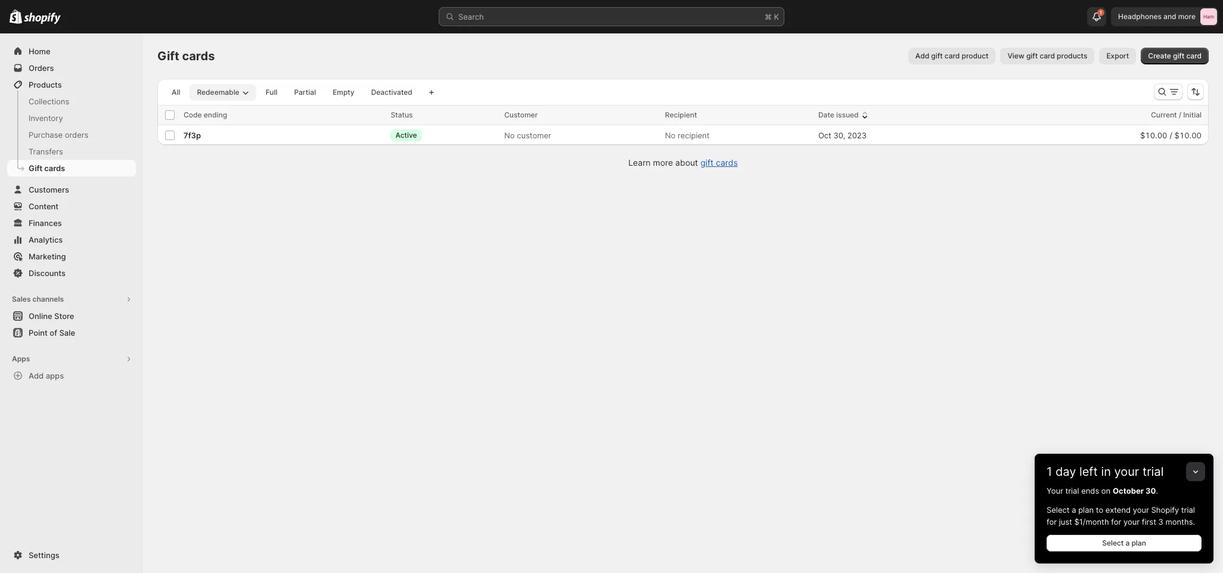 Task type: describe. For each thing, give the bounding box(es) containing it.
transfers link
[[7, 143, 136, 160]]

export
[[1107, 51, 1130, 60]]

no customer
[[505, 130, 552, 140]]

gift for create
[[1174, 51, 1185, 60]]

2023
[[848, 130, 867, 140]]

tab list containing all
[[162, 84, 422, 101]]

months.
[[1166, 517, 1196, 527]]

purchase orders
[[29, 130, 88, 140]]

redeemable
[[197, 88, 240, 97]]

date
[[819, 110, 835, 119]]

0 vertical spatial more
[[1179, 12, 1196, 21]]

transfers
[[29, 147, 63, 156]]

1 vertical spatial your
[[1134, 505, 1150, 515]]

sales channels button
[[7, 291, 136, 308]]

ends
[[1082, 486, 1100, 496]]

inventory link
[[7, 110, 136, 126]]

redeemable button
[[190, 84, 256, 101]]

home link
[[7, 43, 136, 60]]

view gift card products
[[1008, 51, 1088, 60]]

full
[[266, 88, 278, 97]]

1 for 1
[[1101, 10, 1103, 16]]

products
[[1058, 51, 1088, 60]]

add gift card product link
[[909, 48, 996, 64]]

gift right about
[[701, 157, 714, 168]]

1 for from the left
[[1047, 517, 1058, 527]]

gift for add
[[932, 51, 943, 60]]

1 horizontal spatial gift
[[157, 49, 179, 63]]

gift inside gift cards link
[[29, 163, 42, 173]]

trial inside the select a plan to extend your shopify trial for just $1/month for your first 3 months.
[[1182, 505, 1196, 515]]

orders link
[[7, 60, 136, 76]]

collections link
[[7, 93, 136, 110]]

current / initial
[[1152, 110, 1202, 119]]

2 vertical spatial your
[[1124, 517, 1140, 527]]

orders
[[65, 130, 88, 140]]

products
[[29, 80, 62, 89]]

customers link
[[7, 181, 136, 198]]

in
[[1102, 465, 1112, 479]]

1 for 1 day left in your trial
[[1047, 465, 1053, 479]]

create
[[1149, 51, 1172, 60]]

current / initial button
[[1152, 109, 1214, 121]]

purchase orders link
[[7, 126, 136, 143]]

gift for view
[[1027, 51, 1039, 60]]

october
[[1114, 486, 1145, 496]]

customer button
[[505, 109, 550, 121]]

your inside "dropdown button"
[[1115, 465, 1140, 479]]

first
[[1143, 517, 1157, 527]]

learn more about gift cards
[[629, 157, 738, 168]]

online store button
[[0, 308, 143, 324]]

create gift card
[[1149, 51, 1202, 60]]

shopify image
[[10, 9, 22, 24]]

no for no customer
[[505, 130, 515, 140]]

recipient
[[678, 130, 710, 140]]

your
[[1047, 486, 1064, 496]]

2 for from the left
[[1112, 517, 1122, 527]]

and
[[1164, 12, 1177, 21]]

1 day left in your trial element
[[1035, 485, 1214, 564]]

3 card from the left
[[1187, 51, 1202, 60]]

partial link
[[287, 84, 323, 101]]

sale
[[59, 328, 75, 338]]

store
[[54, 311, 74, 321]]

3
[[1159, 517, 1164, 527]]

point of sale button
[[0, 324, 143, 341]]

k
[[775, 12, 780, 21]]

marketing
[[29, 252, 66, 261]]

.
[[1157, 486, 1159, 496]]

initial
[[1184, 110, 1202, 119]]

content
[[29, 202, 59, 211]]

active
[[396, 131, 417, 140]]

/ for $10.00
[[1170, 130, 1173, 140]]

/ for current
[[1180, 110, 1182, 119]]

plan for select a plan
[[1132, 539, 1147, 548]]

status
[[391, 110, 413, 119]]

current
[[1152, 110, 1178, 119]]

1 day left in your trial
[[1047, 465, 1165, 479]]

2 $10.00 from the left
[[1175, 130, 1202, 140]]

1 vertical spatial more
[[653, 157, 673, 168]]

discounts link
[[7, 265, 136, 282]]

empty link
[[326, 84, 362, 101]]

no for no recipient
[[666, 130, 676, 140]]

analytics link
[[7, 231, 136, 248]]

oct
[[819, 130, 832, 140]]

discounts
[[29, 268, 66, 278]]

plan for select a plan to extend your shopify trial for just $1/month for your first 3 months.
[[1079, 505, 1095, 515]]

marketing link
[[7, 248, 136, 265]]

customer
[[505, 110, 538, 119]]

headphones
[[1119, 12, 1162, 21]]

apps
[[12, 354, 30, 363]]

product
[[962, 51, 989, 60]]

0 horizontal spatial trial
[[1066, 486, 1080, 496]]

online store link
[[7, 308, 136, 324]]

on
[[1102, 486, 1111, 496]]

select a plan to extend your shopify trial for just $1/month for your first 3 months.
[[1047, 505, 1196, 527]]

customers
[[29, 185, 69, 194]]

about
[[676, 157, 699, 168]]

deactivated link
[[364, 84, 420, 101]]

add apps
[[29, 371, 64, 381]]

code
[[184, 110, 202, 119]]

code ending button
[[184, 109, 239, 121]]



Task type: locate. For each thing, give the bounding box(es) containing it.
plan inside the select a plan to extend your shopify trial for just $1/month for your first 3 months.
[[1079, 505, 1095, 515]]

1 left headphones
[[1101, 10, 1103, 16]]

add left the apps
[[29, 371, 44, 381]]

add apps button
[[7, 367, 136, 384]]

1 horizontal spatial select
[[1103, 539, 1124, 548]]

no down recipient
[[666, 130, 676, 140]]

gift right create on the right top
[[1174, 51, 1185, 60]]

2 vertical spatial trial
[[1182, 505, 1196, 515]]

1 horizontal spatial cards
[[182, 49, 215, 63]]

2 horizontal spatial trial
[[1182, 505, 1196, 515]]

1 vertical spatial gift cards
[[29, 163, 65, 173]]

headphones and more
[[1119, 12, 1196, 21]]

7f3p
[[184, 130, 201, 140]]

settings link
[[7, 547, 136, 564]]

0 vertical spatial add
[[916, 51, 930, 60]]

cards down transfers
[[44, 163, 65, 173]]

$10.00 / $10.00
[[1141, 130, 1202, 140]]

/ inside button
[[1180, 110, 1182, 119]]

0 horizontal spatial gift cards
[[29, 163, 65, 173]]

gift
[[932, 51, 943, 60], [1027, 51, 1039, 60], [1174, 51, 1185, 60], [701, 157, 714, 168]]

0 horizontal spatial a
[[1073, 505, 1077, 515]]

1 horizontal spatial /
[[1180, 110, 1182, 119]]

analytics
[[29, 235, 63, 245]]

0 horizontal spatial 1
[[1047, 465, 1053, 479]]

0 vertical spatial a
[[1073, 505, 1077, 515]]

card left product at the top
[[945, 51, 961, 60]]

0 horizontal spatial more
[[653, 157, 673, 168]]

1 card from the left
[[945, 51, 961, 60]]

plan up $1/month
[[1079, 505, 1095, 515]]

trial up 30
[[1143, 465, 1165, 479]]

0 vertical spatial select
[[1047, 505, 1070, 515]]

create gift card link
[[1142, 48, 1210, 64]]

more right the and
[[1179, 12, 1196, 21]]

plan
[[1079, 505, 1095, 515], [1132, 539, 1147, 548]]

0 horizontal spatial no
[[505, 130, 515, 140]]

for
[[1047, 517, 1058, 527], [1112, 517, 1122, 527]]

for left just
[[1047, 517, 1058, 527]]

more right learn
[[653, 157, 673, 168]]

1 left day
[[1047, 465, 1053, 479]]

inventory
[[29, 113, 63, 123]]

shopify image
[[24, 12, 61, 24]]

1 horizontal spatial no
[[666, 130, 676, 140]]

channels
[[32, 295, 64, 304]]

recipient button
[[666, 109, 709, 121]]

1 day left in your trial button
[[1035, 454, 1214, 479]]

1 vertical spatial plan
[[1132, 539, 1147, 548]]

finances link
[[7, 215, 136, 231]]

issued
[[837, 110, 859, 119]]

apps
[[46, 371, 64, 381]]

add for add gift card product
[[916, 51, 930, 60]]

for down extend
[[1112, 517, 1122, 527]]

select down the select a plan to extend your shopify trial for just $1/month for your first 3 months.
[[1103, 539, 1124, 548]]

0 vertical spatial /
[[1180, 110, 1182, 119]]

just
[[1060, 517, 1073, 527]]

home
[[29, 47, 50, 56]]

no
[[505, 130, 515, 140], [666, 130, 676, 140]]

gift right view
[[1027, 51, 1039, 60]]

your trial ends on october 30 .
[[1047, 486, 1159, 496]]

view gift card products link
[[1001, 48, 1095, 64]]

of
[[50, 328, 57, 338]]

sales channels
[[12, 295, 64, 304]]

a inside the select a plan to extend your shopify trial for just $1/month for your first 3 months.
[[1073, 505, 1077, 515]]

search
[[459, 12, 484, 21]]

0 vertical spatial gift
[[157, 49, 179, 63]]

30
[[1146, 486, 1157, 496]]

sales
[[12, 295, 31, 304]]

30,
[[834, 130, 846, 140]]

card
[[945, 51, 961, 60], [1040, 51, 1056, 60], [1187, 51, 1202, 60]]

gift left product at the top
[[932, 51, 943, 60]]

oct 30, 2023
[[819, 130, 867, 140]]

1 no from the left
[[505, 130, 515, 140]]

no down the customer
[[505, 130, 515, 140]]

0 horizontal spatial add
[[29, 371, 44, 381]]

select for select a plan to extend your shopify trial for just $1/month for your first 3 months.
[[1047, 505, 1070, 515]]

/ down current / initial
[[1170, 130, 1173, 140]]

card left products
[[1040, 51, 1056, 60]]

1 inside "dropdown button"
[[1047, 465, 1053, 479]]

1 horizontal spatial add
[[916, 51, 930, 60]]

1 vertical spatial select
[[1103, 539, 1124, 548]]

1 horizontal spatial card
[[1040, 51, 1056, 60]]

select a plan link
[[1047, 535, 1202, 552]]

0 vertical spatial your
[[1115, 465, 1140, 479]]

plan down first
[[1132, 539, 1147, 548]]

your up first
[[1134, 505, 1150, 515]]

1 vertical spatial 1
[[1047, 465, 1053, 479]]

ending
[[204, 110, 227, 119]]

0 horizontal spatial for
[[1047, 517, 1058, 527]]

select a plan
[[1103, 539, 1147, 548]]

empty
[[333, 88, 355, 97]]

0 vertical spatial trial
[[1143, 465, 1165, 479]]

2 no from the left
[[666, 130, 676, 140]]

learn
[[629, 157, 651, 168]]

1 horizontal spatial $10.00
[[1175, 130, 1202, 140]]

1 vertical spatial gift
[[29, 163, 42, 173]]

add gift card product
[[916, 51, 989, 60]]

card right create on the right top
[[1187, 51, 1202, 60]]

add
[[916, 51, 930, 60], [29, 371, 44, 381]]

0 horizontal spatial gift
[[29, 163, 42, 173]]

$10.00 down initial
[[1175, 130, 1202, 140]]

0 horizontal spatial select
[[1047, 505, 1070, 515]]

a for select a plan
[[1126, 539, 1130, 548]]

recipient
[[666, 110, 698, 119]]

export button
[[1100, 48, 1137, 64]]

view
[[1008, 51, 1025, 60]]

point of sale link
[[7, 324, 136, 341]]

1 horizontal spatial for
[[1112, 517, 1122, 527]]

$1/month
[[1075, 517, 1110, 527]]

your left first
[[1124, 517, 1140, 527]]

1 vertical spatial /
[[1170, 130, 1173, 140]]

2 horizontal spatial cards
[[716, 157, 738, 168]]

gift cards link
[[701, 157, 738, 168]]

apps button
[[7, 351, 136, 367]]

1 horizontal spatial more
[[1179, 12, 1196, 21]]

card for product
[[945, 51, 961, 60]]

1 horizontal spatial plan
[[1132, 539, 1147, 548]]

purchase
[[29, 130, 63, 140]]

select inside select a plan link
[[1103, 539, 1124, 548]]

trial right 'your'
[[1066, 486, 1080, 496]]

products link
[[7, 76, 136, 93]]

gift down transfers
[[29, 163, 42, 173]]

cards up redeemable
[[182, 49, 215, 63]]

code ending
[[184, 110, 227, 119]]

all link
[[165, 84, 188, 101]]

no recipient
[[666, 130, 710, 140]]

/ left initial
[[1180, 110, 1182, 119]]

gift up all
[[157, 49, 179, 63]]

headphones and more image
[[1201, 8, 1218, 25]]

select up just
[[1047, 505, 1070, 515]]

card for products
[[1040, 51, 1056, 60]]

select
[[1047, 505, 1070, 515], [1103, 539, 1124, 548]]

trial
[[1143, 465, 1165, 479], [1066, 486, 1080, 496], [1182, 505, 1196, 515]]

gift cards link
[[7, 160, 136, 177]]

gift cards down transfers
[[29, 163, 65, 173]]

point
[[29, 328, 48, 338]]

0 horizontal spatial $10.00
[[1141, 130, 1168, 140]]

cards right about
[[716, 157, 738, 168]]

day
[[1056, 465, 1077, 479]]

1 horizontal spatial 1
[[1101, 10, 1103, 16]]

select inside the select a plan to extend your shopify trial for just $1/month for your first 3 months.
[[1047, 505, 1070, 515]]

2 card from the left
[[1040, 51, 1056, 60]]

1 horizontal spatial gift cards
[[157, 49, 215, 63]]

add left product at the top
[[916, 51, 930, 60]]

online
[[29, 311, 52, 321]]

partial
[[294, 88, 316, 97]]

gift cards up all
[[157, 49, 215, 63]]

1 horizontal spatial trial
[[1143, 465, 1165, 479]]

1 button
[[1088, 7, 1107, 26]]

0 vertical spatial 1
[[1101, 10, 1103, 16]]

add for add apps
[[29, 371, 44, 381]]

trial inside "dropdown button"
[[1143, 465, 1165, 479]]

1 horizontal spatial a
[[1126, 539, 1130, 548]]

1 inside dropdown button
[[1101, 10, 1103, 16]]

1 vertical spatial trial
[[1066, 486, 1080, 496]]

0 horizontal spatial card
[[945, 51, 961, 60]]

1 vertical spatial add
[[29, 371, 44, 381]]

$10.00 down current
[[1141, 130, 1168, 140]]

0 horizontal spatial cards
[[44, 163, 65, 173]]

gift
[[157, 49, 179, 63], [29, 163, 42, 173]]

⌘ k
[[765, 12, 780, 21]]

your up october
[[1115, 465, 1140, 479]]

1 vertical spatial a
[[1126, 539, 1130, 548]]

select for select a plan
[[1103, 539, 1124, 548]]

add inside button
[[29, 371, 44, 381]]

2 horizontal spatial card
[[1187, 51, 1202, 60]]

a up just
[[1073, 505, 1077, 515]]

tab list
[[162, 84, 422, 101]]

0 horizontal spatial plan
[[1079, 505, 1095, 515]]

a down the select a plan to extend your shopify trial for just $1/month for your first 3 months.
[[1126, 539, 1130, 548]]

point of sale
[[29, 328, 75, 338]]

date issued button
[[819, 109, 871, 121]]

1
[[1101, 10, 1103, 16], [1047, 465, 1053, 479]]

a for select a plan to extend your shopify trial for just $1/month for your first 3 months.
[[1073, 505, 1077, 515]]

1 $10.00 from the left
[[1141, 130, 1168, 140]]

left
[[1080, 465, 1099, 479]]

customer
[[517, 130, 552, 140]]

trial up the months.
[[1182, 505, 1196, 515]]

deactivated
[[371, 88, 413, 97]]

0 horizontal spatial /
[[1170, 130, 1173, 140]]

0 vertical spatial gift cards
[[157, 49, 215, 63]]

collections
[[29, 97, 69, 106]]

0 vertical spatial plan
[[1079, 505, 1095, 515]]



Task type: vqa. For each thing, say whether or not it's contained in the screenshot.
Analytics
yes



